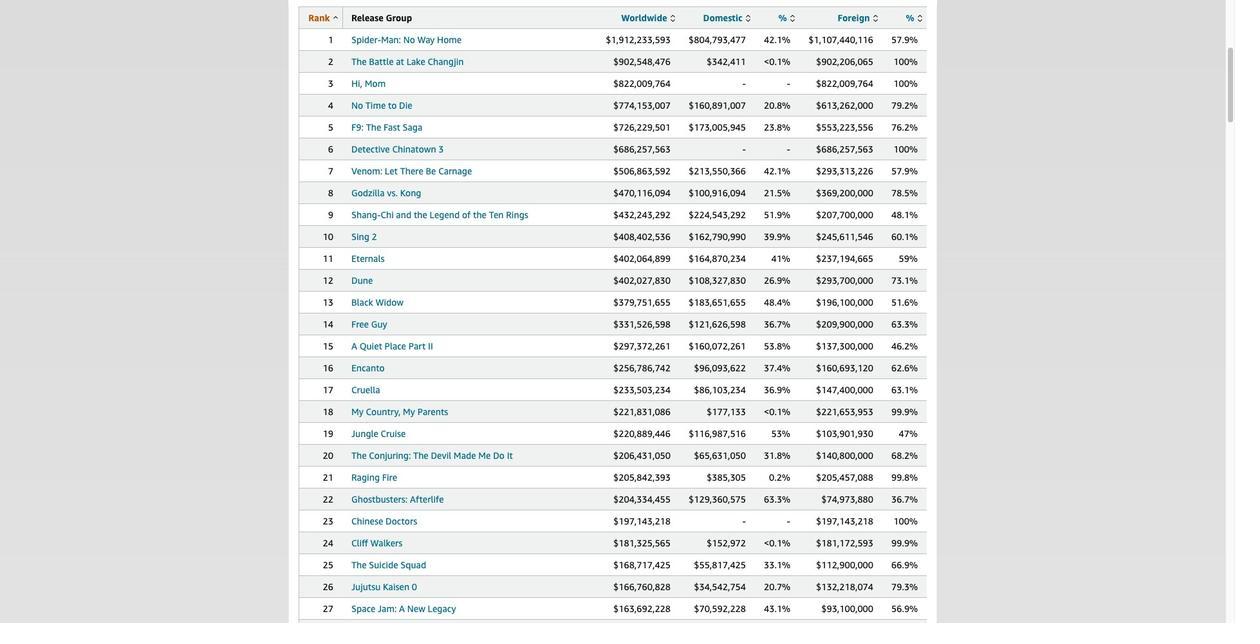 Task type: vqa. For each thing, say whether or not it's contained in the screenshot.


Task type: locate. For each thing, give the bounding box(es) containing it.
jujutsu
[[352, 581, 381, 592]]

1 horizontal spatial no
[[404, 34, 415, 45]]

41%
[[772, 253, 791, 264]]

my left parents
[[403, 406, 415, 417]]

the battle at lake changjin
[[352, 56, 464, 67]]

1 % from the left
[[779, 12, 787, 23]]

the down jungle
[[352, 450, 367, 461]]

jujutsu kaisen 0 link
[[352, 581, 417, 592]]

0 horizontal spatial $197,143,218
[[614, 516, 671, 527]]

country,
[[366, 406, 401, 417]]

1 horizontal spatial %
[[906, 12, 915, 23]]

2 $822,009,764 from the left
[[816, 78, 874, 89]]

0 horizontal spatial no
[[352, 100, 363, 111]]

free
[[352, 319, 369, 330]]

the down cliff at the bottom of page
[[352, 560, 367, 570]]

fast
[[384, 122, 400, 133]]

group
[[386, 12, 412, 23]]

$132,218,074
[[816, 581, 874, 592]]

rank
[[309, 12, 330, 23], [309, 12, 330, 23]]

66.9%
[[892, 560, 918, 570]]

1 horizontal spatial $822,009,764
[[816, 78, 874, 89]]

1 horizontal spatial my
[[403, 406, 415, 417]]

jungle
[[352, 428, 379, 439]]

no left time
[[352, 100, 363, 111]]

63.3% down the "51.6%"
[[892, 319, 918, 330]]

78.5%
[[892, 187, 918, 198]]

and
[[396, 209, 412, 220]]

mom
[[365, 78, 386, 89]]

21
[[323, 472, 334, 483]]

4 100% from the top
[[894, 516, 918, 527]]

domestic link
[[703, 12, 751, 23]]

1 100% from the top
[[894, 56, 918, 67]]

43.1%
[[764, 603, 791, 614]]

1 horizontal spatial the
[[473, 209, 487, 220]]

$470,116,094
[[614, 187, 671, 198]]

2 42.1% from the top
[[764, 165, 791, 176]]

<0.1% for $152,972
[[764, 538, 791, 549]]

1 $822,009,764 from the left
[[614, 78, 671, 89]]

31.8%
[[764, 450, 791, 461]]

57.9% up 78.5%
[[892, 165, 918, 176]]

1 <0.1% from the top
[[764, 56, 791, 67]]

- down 0.2%
[[787, 516, 791, 527]]

domestic
[[703, 12, 743, 23]]

2 100% from the top
[[894, 78, 918, 89]]

56.9%
[[892, 603, 918, 614]]

1 horizontal spatial % link
[[906, 12, 923, 23]]

100%
[[894, 56, 918, 67], [894, 78, 918, 89], [894, 144, 918, 155], [894, 516, 918, 527]]

a quiet place part ii
[[352, 341, 433, 352]]

conjuring:
[[369, 450, 411, 461]]

1 vertical spatial 99.9%
[[892, 538, 918, 549]]

the
[[414, 209, 427, 220], [473, 209, 487, 220]]

37.4%
[[764, 362, 791, 373]]

$160,072,261
[[689, 341, 746, 352]]

the
[[352, 56, 367, 67], [366, 122, 381, 133], [352, 450, 367, 461], [413, 450, 429, 461], [352, 560, 367, 570]]

2 99.9% from the top
[[892, 538, 918, 549]]

99.9% up 66.9%
[[892, 538, 918, 549]]

0 horizontal spatial %
[[779, 12, 787, 23]]

0 horizontal spatial % link
[[779, 12, 795, 23]]

chinatown
[[392, 144, 436, 155]]

36.7% up the 53.8%
[[764, 319, 791, 330]]

42.1% right $804,793,477
[[764, 34, 791, 45]]

0 vertical spatial 3
[[328, 78, 334, 89]]

63.3% down 0.2%
[[764, 494, 791, 505]]

0 vertical spatial 57.9%
[[892, 34, 918, 45]]

$34,542,754
[[694, 581, 746, 592]]

a left "quiet" on the left bottom of page
[[352, 341, 357, 352]]

% right foreign link
[[906, 12, 915, 23]]

<0.1% down 36.9%
[[764, 406, 791, 417]]

2 my from the left
[[403, 406, 415, 417]]

1 $686,257,563 from the left
[[614, 144, 671, 155]]

ghostbusters: afterlife
[[352, 494, 444, 505]]

23.8%
[[764, 122, 791, 133]]

0 horizontal spatial $822,009,764
[[614, 78, 671, 89]]

$221,653,953
[[816, 406, 874, 417]]

0.2%
[[769, 472, 791, 483]]

46.2%
[[892, 341, 918, 352]]

new
[[407, 603, 426, 614]]

2 % from the left
[[906, 12, 915, 23]]

1 vertical spatial 3
[[439, 144, 444, 155]]

$197,143,218 down '$204,334,455'
[[614, 516, 671, 527]]

$686,257,563 down $726,229,501
[[614, 144, 671, 155]]

the suicide squad
[[352, 560, 426, 570]]

<0.1% up 20.8%
[[764, 56, 791, 67]]

my country, my parents link
[[352, 406, 448, 417]]

2 down '1'
[[328, 56, 334, 67]]

made
[[454, 450, 476, 461]]

the right f9:
[[366, 122, 381, 133]]

100% for $902,206,065
[[894, 56, 918, 67]]

53%
[[772, 428, 791, 439]]

$822,009,764 up $613,262,000
[[816, 78, 874, 89]]

0 vertical spatial a
[[352, 341, 357, 352]]

<0.1% for $177,133
[[764, 406, 791, 417]]

1 horizontal spatial $686,257,563
[[816, 144, 874, 155]]

1 vertical spatial 63.3%
[[764, 494, 791, 505]]

$177,133
[[707, 406, 746, 417]]

76.2%
[[892, 122, 918, 133]]

space
[[352, 603, 376, 614]]

black widow link
[[352, 297, 404, 308]]

10
[[323, 231, 334, 242]]

$506,863,592
[[614, 165, 671, 176]]

3 up 'carnage'
[[439, 144, 444, 155]]

0 horizontal spatial 2
[[328, 56, 334, 67]]

42.1% up 21.5%
[[764, 165, 791, 176]]

14
[[323, 319, 334, 330]]

no time to die
[[352, 100, 413, 111]]

1 vertical spatial <0.1%
[[764, 406, 791, 417]]

27
[[323, 603, 334, 614]]

- up 20.8%
[[787, 78, 791, 89]]

100% for $197,143,218
[[894, 516, 918, 527]]

the right "and"
[[414, 209, 427, 220]]

1 the from the left
[[414, 209, 427, 220]]

0 horizontal spatial my
[[352, 406, 364, 417]]

$121,626,598
[[689, 319, 746, 330]]

a left new
[[399, 603, 405, 614]]

$55,817,425
[[694, 560, 746, 570]]

1 horizontal spatial 36.7%
[[892, 494, 918, 505]]

1 vertical spatial 2
[[372, 231, 377, 242]]

the right the of
[[473, 209, 487, 220]]

1 horizontal spatial $197,143,218
[[816, 516, 874, 527]]

$686,257,563 up $293,313,226
[[816, 144, 874, 155]]

1 vertical spatial 36.7%
[[892, 494, 918, 505]]

$129,360,575
[[689, 494, 746, 505]]

2 $197,143,218 from the left
[[816, 516, 874, 527]]

57.9%
[[892, 34, 918, 45], [892, 165, 918, 176]]

36.7% down 99.8%
[[892, 494, 918, 505]]

the left devil
[[413, 450, 429, 461]]

1 vertical spatial no
[[352, 100, 363, 111]]

0 horizontal spatial $686,257,563
[[614, 144, 671, 155]]

2 right sing at the top of the page
[[372, 231, 377, 242]]

20.7%
[[764, 581, 791, 592]]

there
[[400, 165, 424, 176]]

9
[[328, 209, 334, 220]]

0 vertical spatial no
[[404, 34, 415, 45]]

57.9% right the $1,107,440,116
[[892, 34, 918, 45]]

63.1%
[[892, 384, 918, 395]]

3 <0.1% from the top
[[764, 538, 791, 549]]

% for 1st % link from left
[[779, 12, 787, 23]]

6
[[328, 144, 334, 155]]

20
[[323, 450, 334, 461]]

my up jungle
[[352, 406, 364, 417]]

1 $197,143,218 from the left
[[614, 516, 671, 527]]

0 vertical spatial 36.7%
[[764, 319, 791, 330]]

0 horizontal spatial 63.3%
[[764, 494, 791, 505]]

0 vertical spatial <0.1%
[[764, 56, 791, 67]]

1 42.1% from the top
[[764, 34, 791, 45]]

<0.1% up 33.1%
[[764, 538, 791, 549]]

42.1% for $804,793,477
[[764, 34, 791, 45]]

3 up 4
[[328, 78, 334, 89]]

99.9% down 63.1%
[[892, 406, 918, 417]]

1 vertical spatial 57.9%
[[892, 165, 918, 176]]

$168,717,425
[[614, 560, 671, 570]]

worldwide link
[[621, 12, 675, 23]]

$774,153,007
[[614, 100, 671, 111]]

the conjuring: the devil made me do it link
[[352, 450, 513, 461]]

0 horizontal spatial 3
[[328, 78, 334, 89]]

1 99.9% from the top
[[892, 406, 918, 417]]

% link right foreign link
[[906, 12, 923, 23]]

$197,143,218 up $181,172,593
[[816, 516, 874, 527]]

1 horizontal spatial a
[[399, 603, 405, 614]]

f9: the fast saga link
[[352, 122, 423, 133]]

the up hi,
[[352, 56, 367, 67]]

$166,760,828
[[614, 581, 671, 592]]

2 vertical spatial <0.1%
[[764, 538, 791, 549]]

47%
[[899, 428, 918, 439]]

3 100% from the top
[[894, 144, 918, 155]]

$74,973,880
[[822, 494, 874, 505]]

1 horizontal spatial 3
[[439, 144, 444, 155]]

0 vertical spatial 99.9%
[[892, 406, 918, 417]]

0 horizontal spatial 36.7%
[[764, 319, 791, 330]]

% right domestic link
[[779, 12, 787, 23]]

0 horizontal spatial the
[[414, 209, 427, 220]]

legacy
[[428, 603, 456, 614]]

ghostbusters: afterlife link
[[352, 494, 444, 505]]

my country, my parents
[[352, 406, 448, 417]]

1 horizontal spatial 63.3%
[[892, 319, 918, 330]]

no left "way"
[[404, 34, 415, 45]]

2 57.9% from the top
[[892, 165, 918, 176]]

$822,009,764 down $902,548,476 in the top of the page
[[614, 78, 671, 89]]

% link right domestic link
[[779, 12, 795, 23]]

2 % link from the left
[[906, 12, 923, 23]]

1 57.9% from the top
[[892, 34, 918, 45]]

1 vertical spatial 42.1%
[[764, 165, 791, 176]]

spider-man: no way home
[[352, 34, 462, 45]]

99.8%
[[892, 472, 918, 483]]

73.1%
[[892, 275, 918, 286]]

79.3%
[[892, 581, 918, 592]]

quiet
[[360, 341, 382, 352]]

a
[[352, 341, 357, 352], [399, 603, 405, 614]]

foreign link
[[838, 12, 878, 23]]

0 vertical spatial 42.1%
[[764, 34, 791, 45]]

2 <0.1% from the top
[[764, 406, 791, 417]]

battle
[[369, 56, 394, 67]]

sing 2
[[352, 231, 377, 242]]



Task type: describe. For each thing, give the bounding box(es) containing it.
shang-chi and the legend of the ten rings link
[[352, 209, 528, 220]]

$293,313,226
[[816, 165, 874, 176]]

kong
[[400, 187, 421, 198]]

dune link
[[352, 275, 373, 286]]

suicide
[[369, 560, 398, 570]]

0
[[412, 581, 417, 592]]

the battle at lake changjin link
[[352, 56, 464, 67]]

$183,651,655
[[689, 297, 746, 308]]

<0.1% for $342,411
[[764, 56, 791, 67]]

$140,800,000
[[816, 450, 874, 461]]

23
[[323, 516, 334, 527]]

21.5%
[[764, 187, 791, 198]]

godzilla vs. kong
[[352, 187, 421, 198]]

$902,548,476
[[614, 56, 671, 67]]

$1,912,233,593
[[606, 34, 671, 45]]

5
[[328, 122, 334, 133]]

me
[[479, 450, 491, 461]]

detective
[[352, 144, 390, 155]]

$369,200,000
[[816, 187, 874, 198]]

widow
[[376, 297, 404, 308]]

$162,790,990
[[689, 231, 746, 242]]

rings
[[506, 209, 528, 220]]

the for suicide
[[352, 560, 367, 570]]

black
[[352, 297, 373, 308]]

be
[[426, 165, 436, 176]]

0 horizontal spatial a
[[352, 341, 357, 352]]

57.9% for $1,107,440,116
[[892, 34, 918, 45]]

it
[[507, 450, 513, 461]]

man:
[[381, 34, 401, 45]]

way
[[418, 34, 435, 45]]

$163,692,228
[[614, 603, 671, 614]]

$108,327,830
[[689, 275, 746, 286]]

place
[[385, 341, 406, 352]]

7
[[328, 165, 334, 176]]

60.1%
[[892, 231, 918, 242]]

16
[[323, 362, 334, 373]]

black widow
[[352, 297, 404, 308]]

$297,372,261
[[614, 341, 671, 352]]

worldwide
[[621, 12, 667, 23]]

fire
[[382, 472, 397, 483]]

dune
[[352, 275, 373, 286]]

1 horizontal spatial 2
[[372, 231, 377, 242]]

saga
[[403, 122, 423, 133]]

$237,194,665
[[816, 253, 874, 264]]

0 vertical spatial 2
[[328, 56, 334, 67]]

48.4%
[[764, 297, 791, 308]]

25
[[323, 560, 334, 570]]

- down $342,411
[[743, 78, 746, 89]]

2 the from the left
[[473, 209, 487, 220]]

$402,027,830
[[614, 275, 671, 286]]

- up $152,972
[[743, 516, 746, 527]]

- down $173,005,945
[[743, 144, 746, 155]]

12
[[323, 275, 334, 286]]

spider-
[[352, 34, 381, 45]]

hi,
[[352, 78, 363, 89]]

$331,526,598
[[614, 319, 671, 330]]

godzilla vs. kong link
[[352, 187, 421, 198]]

100% for $822,009,764
[[894, 78, 918, 89]]

20.8%
[[764, 100, 791, 111]]

spider-man: no way home link
[[352, 34, 462, 45]]

51.9%
[[764, 209, 791, 220]]

$402,064,899
[[614, 253, 671, 264]]

of
[[462, 209, 471, 220]]

24
[[323, 538, 334, 549]]

$160,693,120
[[816, 362, 874, 373]]

encanto link
[[352, 362, 385, 373]]

time
[[366, 100, 386, 111]]

1 % link from the left
[[779, 12, 795, 23]]

8
[[328, 187, 334, 198]]

$207,700,000
[[816, 209, 874, 220]]

walkers
[[371, 538, 403, 549]]

$233,503,234
[[614, 384, 671, 395]]

2 $686,257,563 from the left
[[816, 144, 874, 155]]

godzilla
[[352, 187, 385, 198]]

79.2%
[[892, 100, 918, 111]]

space jam: a new legacy
[[352, 603, 456, 614]]

the for battle
[[352, 56, 367, 67]]

$206,431,050
[[614, 450, 671, 461]]

$103,901,930
[[816, 428, 874, 439]]

19
[[323, 428, 334, 439]]

1
[[328, 34, 334, 45]]

vs.
[[387, 187, 398, 198]]

51.6%
[[892, 297, 918, 308]]

f9: the fast saga
[[352, 122, 423, 133]]

99.9% for $181,172,593
[[892, 538, 918, 549]]

99.9% for $221,653,953
[[892, 406, 918, 417]]

42.1% for $213,550,366
[[764, 165, 791, 176]]

$116,987,516
[[689, 428, 746, 439]]

57.9% for $293,313,226
[[892, 165, 918, 176]]

0 vertical spatial 63.3%
[[892, 319, 918, 330]]

to
[[388, 100, 397, 111]]

11
[[323, 253, 334, 264]]

the suicide squad link
[[352, 560, 426, 570]]

53.8%
[[764, 341, 791, 352]]

- down 23.8%
[[787, 144, 791, 155]]

the for conjuring:
[[352, 450, 367, 461]]

% for first % link from the right
[[906, 12, 915, 23]]

$245,611,546
[[816, 231, 874, 242]]

1 vertical spatial a
[[399, 603, 405, 614]]

39.9%
[[764, 231, 791, 242]]

at
[[396, 56, 404, 67]]

$160,891,007
[[689, 100, 746, 111]]

36.9%
[[764, 384, 791, 395]]

$613,262,000
[[816, 100, 874, 111]]

26
[[323, 581, 334, 592]]

jungle cruise
[[352, 428, 406, 439]]

1 my from the left
[[352, 406, 364, 417]]

100% for $686,257,563
[[894, 144, 918, 155]]



